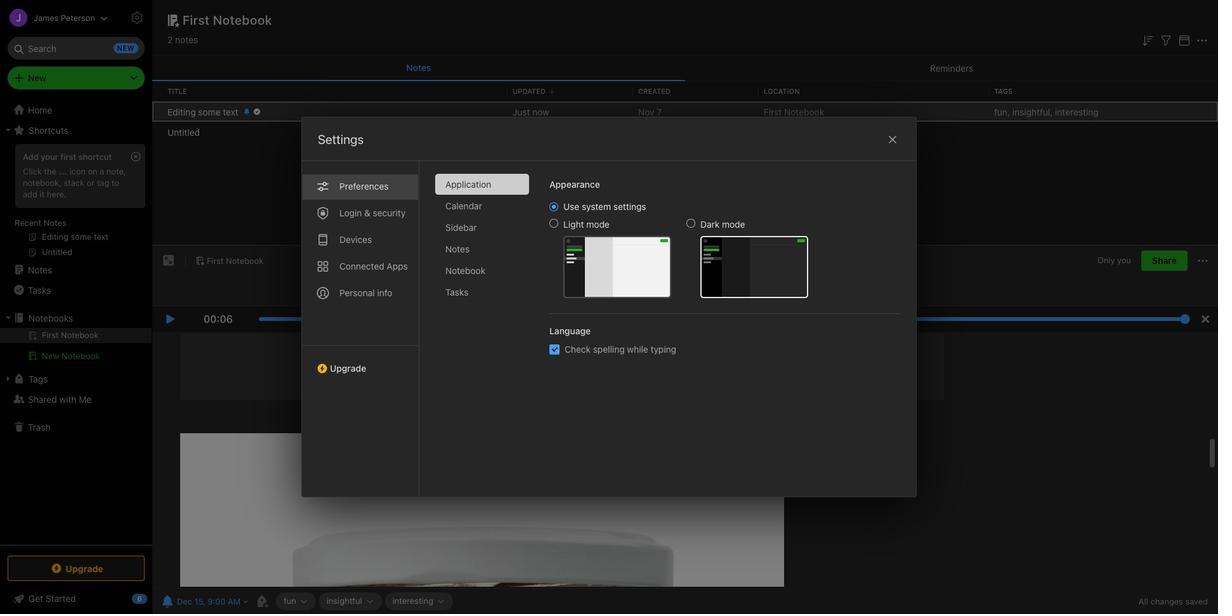 Task type: locate. For each thing, give the bounding box(es) containing it.
your
[[41, 152, 58, 162]]

mode down 'system'
[[587, 219, 610, 230]]

tag
[[97, 178, 109, 188]]

interesting right insightful,
[[1056, 106, 1099, 117]]

trash
[[28, 422, 51, 433]]

new up home
[[28, 72, 46, 83]]

0 vertical spatial tags
[[995, 87, 1013, 95]]

None search field
[[17, 37, 136, 60]]

first notebook inside first notebook button
[[207, 256, 264, 266]]

reminders
[[930, 63, 974, 73]]

mode
[[587, 219, 610, 230], [722, 219, 745, 230]]

editing some text
[[168, 106, 239, 117]]

option group containing use system settings
[[550, 201, 809, 298]]

first up notes
[[183, 13, 210, 27]]

2 mode from the left
[[722, 219, 745, 230]]

tags
[[995, 87, 1013, 95], [29, 374, 48, 384]]

group
[[0, 140, 152, 265]]

note window element
[[152, 246, 1219, 614]]

here.
[[47, 189, 66, 199]]

notebook inside button
[[62, 351, 100, 361]]

cell
[[0, 328, 152, 343]]

1 horizontal spatial tasks
[[446, 287, 469, 298]]

add your first shortcut
[[23, 152, 112, 162]]

1 horizontal spatial mode
[[722, 219, 745, 230]]

notebook inside row group
[[785, 106, 825, 117]]

typing
[[651, 344, 677, 355]]

home link
[[0, 100, 152, 120]]

just
[[513, 106, 530, 117]]

new inside button
[[42, 351, 59, 361]]

&
[[364, 208, 371, 218]]

new for new notebook
[[42, 351, 59, 361]]

first notebook down location
[[764, 106, 825, 117]]

interesting button
[[385, 593, 453, 611]]

2 vertical spatial first
[[207, 256, 224, 266]]

tasks down notebook tab
[[446, 287, 469, 298]]

0 vertical spatial upgrade
[[330, 363, 366, 374]]

tags up "shared"
[[29, 374, 48, 384]]

dark mode
[[701, 219, 745, 230]]

you
[[1118, 255, 1132, 266]]

tree containing home
[[0, 100, 152, 545]]

application
[[446, 179, 492, 190]]

saved
[[1186, 597, 1209, 607]]

1 vertical spatial upgrade button
[[8, 556, 145, 581]]

mode right dark
[[722, 219, 745, 230]]

1 horizontal spatial tags
[[995, 87, 1013, 95]]

0 horizontal spatial mode
[[587, 219, 610, 230]]

Use system settings radio
[[550, 202, 559, 211]]

first notebook
[[183, 13, 272, 27], [764, 106, 825, 117], [207, 256, 264, 266]]

connected
[[340, 261, 385, 272]]

untitled button
[[152, 122, 1219, 142]]

new inside popup button
[[28, 72, 46, 83]]

2 vertical spatial first notebook
[[207, 256, 264, 266]]

note,
[[107, 166, 126, 176]]

icon on a note, notebook, stack or tag to add it here.
[[23, 166, 126, 199]]

tab list containing application
[[435, 174, 540, 497]]

notebook,
[[23, 178, 62, 188]]

tasks up notebooks
[[28, 285, 51, 295]]

mode for dark mode
[[722, 219, 745, 230]]

share button
[[1142, 251, 1188, 271]]

tab list
[[152, 56, 1219, 81], [302, 161, 420, 497], [435, 174, 540, 497]]

0 horizontal spatial upgrade
[[66, 563, 103, 574]]

1 vertical spatial tags
[[29, 374, 48, 384]]

tasks inside button
[[28, 285, 51, 295]]

notes tab
[[435, 239, 529, 260]]

title
[[168, 87, 187, 95]]

00:06
[[204, 314, 233, 325]]

sidebar tab
[[435, 217, 529, 238]]

recent
[[15, 218, 41, 228]]

1 mode from the left
[[587, 219, 610, 230]]

insightful,
[[1013, 106, 1053, 117]]

tags up fun,
[[995, 87, 1013, 95]]

shortcuts
[[29, 125, 68, 136]]

row group
[[152, 102, 1219, 142]]

all
[[1139, 597, 1149, 607]]

updated
[[513, 87, 546, 95]]

share
[[1153, 255, 1177, 266]]

first notebook up notes
[[183, 13, 272, 27]]

1 vertical spatial first notebook
[[764, 106, 825, 117]]

Search text field
[[17, 37, 136, 60]]

new up tags "button"
[[42, 351, 59, 361]]

upgrade button
[[302, 345, 419, 379], [8, 556, 145, 581]]

fun button
[[276, 593, 316, 611]]

2
[[168, 34, 173, 45]]

upgrade
[[330, 363, 366, 374], [66, 563, 103, 574]]

upgrade for the leftmost upgrade popup button
[[66, 563, 103, 574]]

on
[[88, 166, 97, 176]]

0 vertical spatial upgrade button
[[302, 345, 419, 379]]

preferences
[[340, 181, 389, 192]]

tab list containing preferences
[[302, 161, 420, 497]]

upgrade for upgrade popup button within tab list
[[330, 363, 366, 374]]

0 horizontal spatial interesting
[[393, 596, 434, 606]]

upgrade inside tab list
[[330, 363, 366, 374]]

1 vertical spatial new
[[42, 351, 59, 361]]

1 vertical spatial upgrade
[[66, 563, 103, 574]]

nov 7
[[639, 106, 662, 117]]

1 vertical spatial interesting
[[393, 596, 434, 606]]

use
[[564, 201, 580, 212]]

use system settings
[[564, 201, 647, 212]]

row group containing editing some text
[[152, 102, 1219, 142]]

0 horizontal spatial tags
[[29, 374, 48, 384]]

interesting right insightful button
[[393, 596, 434, 606]]

connected apps
[[340, 261, 408, 272]]

1 horizontal spatial upgrade button
[[302, 345, 419, 379]]

0 horizontal spatial tasks
[[28, 285, 51, 295]]

notebook inside button
[[226, 256, 264, 266]]

notes inside notes button
[[407, 62, 431, 73]]

tree
[[0, 100, 152, 545]]

0 vertical spatial first notebook
[[183, 13, 272, 27]]

interesting inside button
[[393, 596, 434, 606]]

Note Editor text field
[[152, 332, 1219, 588]]

first down location
[[764, 106, 782, 117]]

tab list containing notes
[[152, 56, 1219, 81]]

first right expand note image
[[207, 256, 224, 266]]

insightful button
[[319, 593, 382, 611]]

option group
[[550, 201, 809, 298]]

new
[[28, 72, 46, 83], [42, 351, 59, 361]]

shared with me link
[[0, 389, 152, 409]]

it
[[40, 189, 45, 199]]

0 vertical spatial new
[[28, 72, 46, 83]]

1 horizontal spatial upgrade
[[330, 363, 366, 374]]

while
[[627, 344, 649, 355]]

shortcut
[[78, 152, 112, 162]]

notebook
[[213, 13, 272, 27], [785, 106, 825, 117], [226, 256, 264, 266], [446, 265, 486, 276], [62, 351, 100, 361]]

first notebook up 00:06
[[207, 256, 264, 266]]

0 vertical spatial interesting
[[1056, 106, 1099, 117]]

first
[[183, 13, 210, 27], [764, 106, 782, 117], [207, 256, 224, 266]]



Task type: describe. For each thing, give the bounding box(es) containing it.
icon
[[69, 166, 86, 176]]

apps
[[387, 261, 408, 272]]

notebook tab
[[435, 260, 529, 281]]

settings
[[318, 132, 364, 147]]

add
[[23, 152, 39, 162]]

reminders button
[[686, 56, 1219, 81]]

home
[[28, 104, 52, 115]]

shortcuts button
[[0, 120, 152, 140]]

expand notebooks image
[[3, 313, 13, 323]]

login
[[340, 208, 362, 218]]

Dark mode radio
[[687, 219, 696, 228]]

personal info
[[340, 288, 393, 298]]

changes
[[1151, 597, 1184, 607]]

calendar tab
[[435, 196, 529, 216]]

...
[[59, 166, 67, 176]]

language
[[550, 326, 591, 336]]

light mode
[[564, 219, 610, 230]]

some
[[198, 106, 221, 117]]

check
[[565, 344, 591, 355]]

insightful
[[327, 596, 362, 606]]

notebooks
[[29, 313, 73, 323]]

tags button
[[0, 369, 152, 389]]

to
[[112, 178, 119, 188]]

1 horizontal spatial interesting
[[1056, 106, 1099, 117]]

notes button
[[152, 56, 686, 81]]

add
[[23, 189, 37, 199]]

shared
[[28, 394, 57, 405]]

only
[[1098, 255, 1116, 266]]

tags inside "button"
[[29, 374, 48, 384]]

notebooks link
[[0, 308, 152, 328]]

new for new
[[28, 72, 46, 83]]

now
[[533, 106, 550, 117]]

personal
[[340, 288, 375, 298]]

2 notes
[[168, 34, 198, 45]]

click the ...
[[23, 166, 67, 176]]

recent notes
[[15, 218, 66, 228]]

tab list for application
[[302, 161, 420, 497]]

editing
[[168, 106, 196, 117]]

7
[[657, 106, 662, 117]]

click
[[23, 166, 42, 176]]

light
[[564, 219, 584, 230]]

nov
[[639, 106, 655, 117]]

or
[[87, 178, 95, 188]]

info
[[377, 288, 393, 298]]

system
[[582, 201, 611, 212]]

application tab
[[435, 174, 529, 195]]

stack
[[64, 178, 84, 188]]

close image
[[885, 132, 901, 147]]

just now
[[513, 106, 550, 117]]

fun,
[[995, 106, 1010, 117]]

expand note image
[[161, 253, 176, 269]]

tasks inside tab
[[446, 287, 469, 298]]

tasks tab
[[435, 282, 529, 303]]

me
[[79, 394, 92, 405]]

spelling
[[593, 344, 625, 355]]

group containing add your first shortcut
[[0, 140, 152, 265]]

only you
[[1098, 255, 1132, 266]]

first notebook button
[[191, 252, 268, 270]]

devices
[[340, 234, 372, 245]]

login & security
[[340, 208, 406, 218]]

the
[[44, 166, 56, 176]]

first inside button
[[207, 256, 224, 266]]

tab list for appearance
[[435, 174, 540, 497]]

appearance
[[550, 179, 600, 190]]

notes
[[175, 34, 198, 45]]

settings image
[[129, 10, 145, 25]]

text
[[223, 106, 239, 117]]

0 vertical spatial first
[[183, 13, 210, 27]]

security
[[373, 208, 406, 218]]

upgrade button inside tab list
[[302, 345, 419, 379]]

tasks button
[[0, 280, 152, 300]]

check spelling while typing
[[565, 344, 677, 355]]

notes inside notes 'tab'
[[446, 244, 470, 255]]

with
[[59, 394, 76, 405]]

new notebook
[[42, 351, 100, 361]]

Light mode radio
[[550, 219, 559, 228]]

new button
[[8, 67, 145, 89]]

mode for light mode
[[587, 219, 610, 230]]

created
[[639, 87, 671, 95]]

notes link
[[0, 260, 152, 280]]

1 vertical spatial first
[[764, 106, 782, 117]]

notebook inside tab
[[446, 265, 486, 276]]

cell inside 'tree'
[[0, 328, 152, 343]]

notes inside notes link
[[28, 264, 52, 275]]

new notebook group
[[0, 328, 152, 369]]

Check spelling while typing checkbox
[[550, 344, 560, 355]]

trash link
[[0, 417, 152, 437]]

new notebook button
[[0, 348, 152, 364]]

add tag image
[[255, 594, 270, 609]]

fun, insightful, interesting
[[995, 106, 1099, 117]]

0 horizontal spatial upgrade button
[[8, 556, 145, 581]]

settings
[[614, 201, 647, 212]]

location
[[764, 87, 800, 95]]

dark
[[701, 219, 720, 230]]

expand tags image
[[3, 374, 13, 384]]

all changes saved
[[1139, 597, 1209, 607]]

untitled
[[168, 127, 200, 137]]



Task type: vqa. For each thing, say whether or not it's contained in the screenshot.
Created
yes



